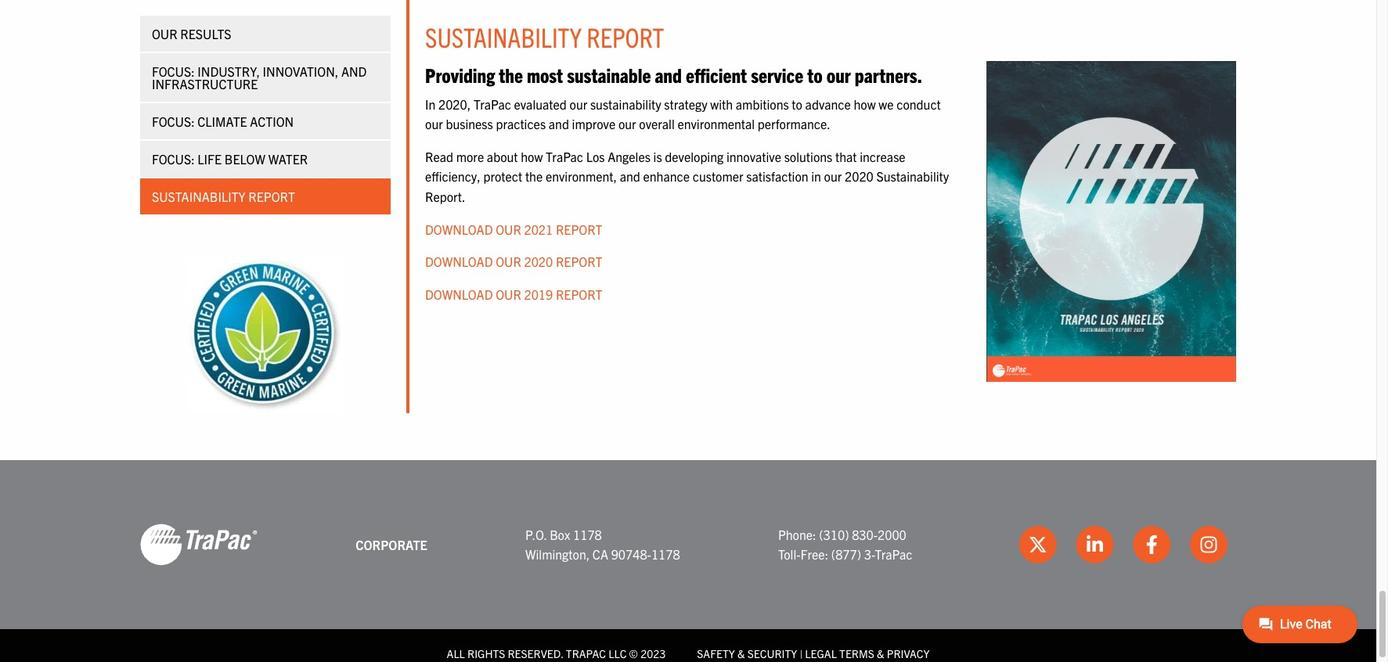 Task type: describe. For each thing, give the bounding box(es) containing it.
2000
[[878, 527, 907, 543]]

in
[[425, 96, 436, 112]]

free:
[[801, 547, 829, 563]]

infrastructure
[[152, 76, 258, 92]]

corporate image
[[140, 524, 258, 567]]

focus: for focus: climate action
[[152, 114, 195, 129]]

service
[[751, 62, 804, 87]]

toll-
[[778, 547, 801, 563]]

overall
[[639, 116, 675, 132]]

ambitions
[[736, 96, 789, 112]]

legal terms & privacy link
[[805, 647, 930, 661]]

report for download our 2019 report
[[556, 286, 603, 302]]

water
[[268, 151, 308, 167]]

0 vertical spatial to
[[808, 62, 823, 87]]

sustainable
[[567, 62, 651, 87]]

corporate
[[356, 537, 427, 553]]

llc
[[609, 647, 627, 661]]

innovative
[[727, 149, 782, 164]]

trapac inside 'in 2020, trapac evaluated our sustainability strategy with ambitions to advance how we conduct our business practices and improve our overall environmental performance.'
[[474, 96, 511, 112]]

0 vertical spatial the
[[499, 62, 523, 87]]

is
[[654, 149, 662, 164]]

focus: industry, innovation, and infrastructure link
[[140, 53, 391, 102]]

2020,
[[439, 96, 471, 112]]

sustainability
[[591, 96, 662, 112]]

p.o. box 1178 wilmington, ca 90748-1178
[[526, 527, 680, 563]]

our down in
[[425, 116, 443, 132]]

phone:
[[778, 527, 817, 543]]

report inside sustainability report link
[[249, 189, 295, 204]]

2 horizontal spatial and
[[655, 62, 682, 87]]

los
[[586, 149, 605, 164]]

customer
[[693, 169, 744, 184]]

we
[[879, 96, 894, 112]]

life
[[198, 151, 222, 167]]

and for sustainability
[[549, 116, 569, 132]]

and
[[341, 63, 367, 79]]

download our 2019 report link
[[425, 286, 603, 302]]

2021
[[524, 221, 553, 237]]

2023
[[641, 647, 666, 661]]

2 & from the left
[[877, 647, 885, 661]]

ca
[[593, 547, 609, 563]]

1 vertical spatial sustainability report
[[152, 189, 295, 204]]

(877)
[[832, 547, 862, 563]]

footer containing p.o. box 1178
[[0, 461, 1377, 663]]

focus: for focus: life below water
[[152, 151, 195, 167]]

focus: industry, innovation, and infrastructure
[[152, 63, 367, 92]]

business
[[446, 116, 493, 132]]

safety & security | legal terms & privacy
[[697, 647, 930, 661]]

3-
[[865, 547, 875, 563]]

efficiency,
[[425, 169, 481, 184]]

1 horizontal spatial sustainability
[[425, 20, 582, 54]]

safety
[[697, 647, 735, 661]]

providing
[[425, 62, 495, 87]]

advance
[[806, 96, 851, 112]]

all
[[447, 647, 465, 661]]

efficient
[[686, 62, 747, 87]]

|
[[800, 647, 803, 661]]

our results
[[152, 26, 232, 42]]

sustainability
[[877, 169, 949, 184]]

action
[[250, 114, 294, 129]]

enhance
[[643, 169, 690, 184]]

practices
[[496, 116, 546, 132]]

report up sustainable
[[587, 20, 665, 54]]

increase
[[860, 149, 906, 164]]

below
[[225, 151, 266, 167]]

download our 2020 report link
[[425, 254, 603, 270]]

p.o.
[[526, 527, 547, 543]]

rights
[[468, 647, 505, 661]]

to inside 'in 2020, trapac evaluated our sustainability strategy with ambitions to advance how we conduct our business practices and improve our overall environmental performance.'
[[792, 96, 803, 112]]

download for download our 2021 report
[[425, 221, 493, 237]]

our results link
[[140, 16, 391, 52]]

our for download our 2019 report
[[496, 286, 522, 302]]

our up improve
[[570, 96, 588, 112]]

with
[[711, 96, 733, 112]]

partners.
[[855, 62, 923, 87]]

about
[[487, 149, 518, 164]]

our left results
[[152, 26, 178, 42]]

most
[[527, 62, 563, 87]]

report for download our 2020 report
[[556, 254, 603, 270]]

focus: life below water
[[152, 151, 308, 167]]

protect
[[484, 169, 523, 184]]

phone: (310) 830-2000 toll-free: (877) 3-trapac
[[778, 527, 913, 563]]

performance.
[[758, 116, 831, 132]]

1 & from the left
[[738, 647, 745, 661]]

download our 2019 report
[[425, 286, 603, 302]]

focus: for focus: industry, innovation, and infrastructure
[[152, 63, 195, 79]]



Task type: locate. For each thing, give the bounding box(es) containing it.
trapac
[[566, 647, 606, 661]]

1 horizontal spatial 1178
[[652, 547, 680, 563]]

download our 2021 report
[[425, 221, 603, 237]]

all rights reserved. trapac llc © 2023
[[447, 647, 666, 661]]

our down the sustainability
[[619, 116, 637, 132]]

results
[[180, 26, 232, 42]]

0 horizontal spatial to
[[792, 96, 803, 112]]

focus: left climate
[[152, 114, 195, 129]]

trapac
[[474, 96, 511, 112], [546, 149, 584, 164], [875, 547, 913, 563]]

in
[[812, 169, 822, 184]]

0 vertical spatial 2020
[[845, 169, 874, 184]]

our for download our 2021 report
[[496, 221, 522, 237]]

and up strategy on the top
[[655, 62, 682, 87]]

0 horizontal spatial sustainability report
[[152, 189, 295, 204]]

and down angeles at the top left of page
[[620, 169, 641, 184]]

2 vertical spatial trapac
[[875, 547, 913, 563]]

2 download from the top
[[425, 254, 493, 270]]

our up the download our 2019 report
[[496, 254, 522, 270]]

trapac inside phone: (310) 830-2000 toll-free: (877) 3-trapac
[[875, 547, 913, 563]]

the
[[499, 62, 523, 87], [525, 169, 543, 184]]

more
[[456, 149, 484, 164]]

read
[[425, 149, 454, 164]]

1 vertical spatial how
[[521, 149, 543, 164]]

download down download our 2020 report link
[[425, 286, 493, 302]]

report for download our 2021 report
[[556, 221, 603, 237]]

1 vertical spatial 2020
[[524, 254, 553, 270]]

trapac up business
[[474, 96, 511, 112]]

download up the download our 2019 report
[[425, 254, 493, 270]]

developing
[[665, 149, 724, 164]]

focus:
[[152, 63, 195, 79], [152, 114, 195, 129], [152, 151, 195, 167]]

and
[[655, 62, 682, 87], [549, 116, 569, 132], [620, 169, 641, 184]]

0 vertical spatial how
[[854, 96, 876, 112]]

focus: left life
[[152, 151, 195, 167]]

report down focus: life below water link
[[249, 189, 295, 204]]

how inside 'in 2020, trapac evaluated our sustainability strategy with ambitions to advance how we conduct our business practices and improve our overall environmental performance.'
[[854, 96, 876, 112]]

how left the we on the right of the page
[[854, 96, 876, 112]]

sustainability up most
[[425, 20, 582, 54]]

download our 2021 report link
[[425, 221, 603, 237]]

focus: climate action
[[152, 114, 294, 129]]

830-
[[852, 527, 878, 543]]

that
[[836, 149, 857, 164]]

0 horizontal spatial and
[[549, 116, 569, 132]]

our
[[152, 26, 178, 42], [496, 221, 522, 237], [496, 254, 522, 270], [496, 286, 522, 302]]

1 vertical spatial the
[[525, 169, 543, 184]]

sustainability down life
[[152, 189, 246, 204]]

2 focus: from the top
[[152, 114, 195, 129]]

1 horizontal spatial trapac
[[546, 149, 584, 164]]

1178 right ca
[[652, 547, 680, 563]]

our right in
[[824, 169, 842, 184]]

report
[[587, 20, 665, 54], [249, 189, 295, 204], [556, 221, 603, 237], [556, 254, 603, 270], [556, 286, 603, 302]]

0 horizontal spatial 2020
[[524, 254, 553, 270]]

report down download our 2021 report link
[[556, 254, 603, 270]]

climate
[[198, 114, 247, 129]]

report.
[[425, 189, 466, 204]]

1 horizontal spatial sustainability report
[[425, 20, 665, 54]]

0 horizontal spatial sustainability
[[152, 189, 246, 204]]

0 vertical spatial download
[[425, 221, 493, 237]]

environment,
[[546, 169, 617, 184]]

download down report. on the top left of page
[[425, 221, 493, 237]]

and inside 'in 2020, trapac evaluated our sustainability strategy with ambitions to advance how we conduct our business practices and improve our overall environmental performance.'
[[549, 116, 569, 132]]

the right protect
[[525, 169, 543, 184]]

our left 2019
[[496, 286, 522, 302]]

focus: climate action link
[[140, 103, 391, 139]]

privacy
[[887, 647, 930, 661]]

our up advance
[[827, 62, 851, 87]]

trapac down 2000
[[875, 547, 913, 563]]

innovation,
[[263, 63, 339, 79]]

legal
[[805, 647, 837, 661]]

providing the most sustainable and efficient service to our partners.
[[425, 62, 923, 87]]

1 horizontal spatial 2020
[[845, 169, 874, 184]]

3 download from the top
[[425, 286, 493, 302]]

2020 down that
[[845, 169, 874, 184]]

1 horizontal spatial the
[[525, 169, 543, 184]]

sustainability report down focus: life below water
[[152, 189, 295, 204]]

0 horizontal spatial 1178
[[573, 527, 602, 543]]

3 focus: from the top
[[152, 151, 195, 167]]

0 horizontal spatial &
[[738, 647, 745, 661]]

0 vertical spatial and
[[655, 62, 682, 87]]

evaluated
[[514, 96, 567, 112]]

download for download our 2020 report
[[425, 254, 493, 270]]

reserved.
[[508, 647, 564, 661]]

0 vertical spatial 1178
[[573, 527, 602, 543]]

download our 2020 report
[[425, 254, 603, 270]]

©
[[629, 647, 638, 661]]

to up performance.
[[792, 96, 803, 112]]

1 horizontal spatial &
[[877, 647, 885, 661]]

the inside read more about how trapac los angeles is developing innovative solutions that increase efficiency, protect the environment, and enhance customer satisfaction in our 2020 sustainability report.
[[525, 169, 543, 184]]

in 2020, trapac evaluated our sustainability strategy with ambitions to advance how we conduct our business practices and improve our overall environmental performance.
[[425, 96, 941, 132]]

&
[[738, 647, 745, 661], [877, 647, 885, 661]]

strategy
[[664, 96, 708, 112]]

0 vertical spatial sustainability report
[[425, 20, 665, 54]]

our left 2021
[[496, 221, 522, 237]]

trapac inside read more about how trapac los angeles is developing innovative solutions that increase efficiency, protect the environment, and enhance customer satisfaction in our 2020 sustainability report.
[[546, 149, 584, 164]]

2 vertical spatial focus:
[[152, 151, 195, 167]]

security
[[748, 647, 798, 661]]

environmental
[[678, 116, 755, 132]]

2020 inside read more about how trapac los angeles is developing innovative solutions that increase efficiency, protect the environment, and enhance customer satisfaction in our 2020 sustainability report.
[[845, 169, 874, 184]]

2020 down 2021
[[524, 254, 553, 270]]

& right terms
[[877, 647, 885, 661]]

2020
[[845, 169, 874, 184], [524, 254, 553, 270]]

and inside read more about how trapac los angeles is developing innovative solutions that increase efficiency, protect the environment, and enhance customer satisfaction in our 2020 sustainability report.
[[620, 169, 641, 184]]

trapac up environment,
[[546, 149, 584, 164]]

2 vertical spatial and
[[620, 169, 641, 184]]

0 horizontal spatial how
[[521, 149, 543, 164]]

how
[[854, 96, 876, 112], [521, 149, 543, 164]]

& right safety
[[738, 647, 745, 661]]

1 focus: from the top
[[152, 63, 195, 79]]

0 horizontal spatial the
[[499, 62, 523, 87]]

terms
[[840, 647, 875, 661]]

the left most
[[499, 62, 523, 87]]

sustainability
[[425, 20, 582, 54], [152, 189, 246, 204]]

1 vertical spatial focus:
[[152, 114, 195, 129]]

satisfaction
[[747, 169, 809, 184]]

improve
[[572, 116, 616, 132]]

and for los
[[620, 169, 641, 184]]

1 vertical spatial trapac
[[546, 149, 584, 164]]

industry,
[[198, 63, 260, 79]]

to up advance
[[808, 62, 823, 87]]

2 vertical spatial download
[[425, 286, 493, 302]]

report right 2019
[[556, 286, 603, 302]]

1 horizontal spatial how
[[854, 96, 876, 112]]

and down evaluated
[[549, 116, 569, 132]]

read more about how trapac los angeles is developing innovative solutions that increase efficiency, protect the environment, and enhance customer satisfaction in our 2020 sustainability report.
[[425, 149, 949, 204]]

1 horizontal spatial to
[[808, 62, 823, 87]]

focus: life below water link
[[140, 141, 391, 177]]

angeles
[[608, 149, 651, 164]]

sustainability report link
[[140, 179, 391, 215]]

0 vertical spatial trapac
[[474, 96, 511, 112]]

1 vertical spatial sustainability
[[152, 189, 246, 204]]

our for download our 2020 report
[[496, 254, 522, 270]]

1 vertical spatial download
[[425, 254, 493, 270]]

box
[[550, 527, 571, 543]]

solutions
[[785, 149, 833, 164]]

wilmington,
[[526, 547, 590, 563]]

how inside read more about how trapac los angeles is developing innovative solutions that increase efficiency, protect the environment, and enhance customer satisfaction in our 2020 sustainability report.
[[521, 149, 543, 164]]

how right about
[[521, 149, 543, 164]]

report right 2021
[[556, 221, 603, 237]]

1 vertical spatial 1178
[[652, 547, 680, 563]]

focus: down our results
[[152, 63, 195, 79]]

1178 up ca
[[573, 527, 602, 543]]

conduct
[[897, 96, 941, 112]]

(310)
[[820, 527, 849, 543]]

0 vertical spatial sustainability
[[425, 20, 582, 54]]

2 horizontal spatial trapac
[[875, 547, 913, 563]]

our inside read more about how trapac los angeles is developing innovative solutions that increase efficiency, protect the environment, and enhance customer satisfaction in our 2020 sustainability report.
[[824, 169, 842, 184]]

safety & security link
[[697, 647, 798, 661]]

focus: inside focus: industry, innovation, and infrastructure
[[152, 63, 195, 79]]

1 horizontal spatial and
[[620, 169, 641, 184]]

0 horizontal spatial trapac
[[474, 96, 511, 112]]

download for download our 2019 report
[[425, 286, 493, 302]]

download
[[425, 221, 493, 237], [425, 254, 493, 270], [425, 286, 493, 302]]

0 vertical spatial focus:
[[152, 63, 195, 79]]

1 vertical spatial and
[[549, 116, 569, 132]]

1178
[[573, 527, 602, 543], [652, 547, 680, 563]]

1 download from the top
[[425, 221, 493, 237]]

1 vertical spatial to
[[792, 96, 803, 112]]

sustainability report up most
[[425, 20, 665, 54]]

90748-
[[611, 547, 652, 563]]

2019
[[524, 286, 553, 302]]

footer
[[0, 461, 1377, 663]]

our
[[827, 62, 851, 87], [570, 96, 588, 112], [425, 116, 443, 132], [619, 116, 637, 132], [824, 169, 842, 184]]



Task type: vqa. For each thing, say whether or not it's contained in the screenshot.
Legal Terms & Privacy LINK
yes



